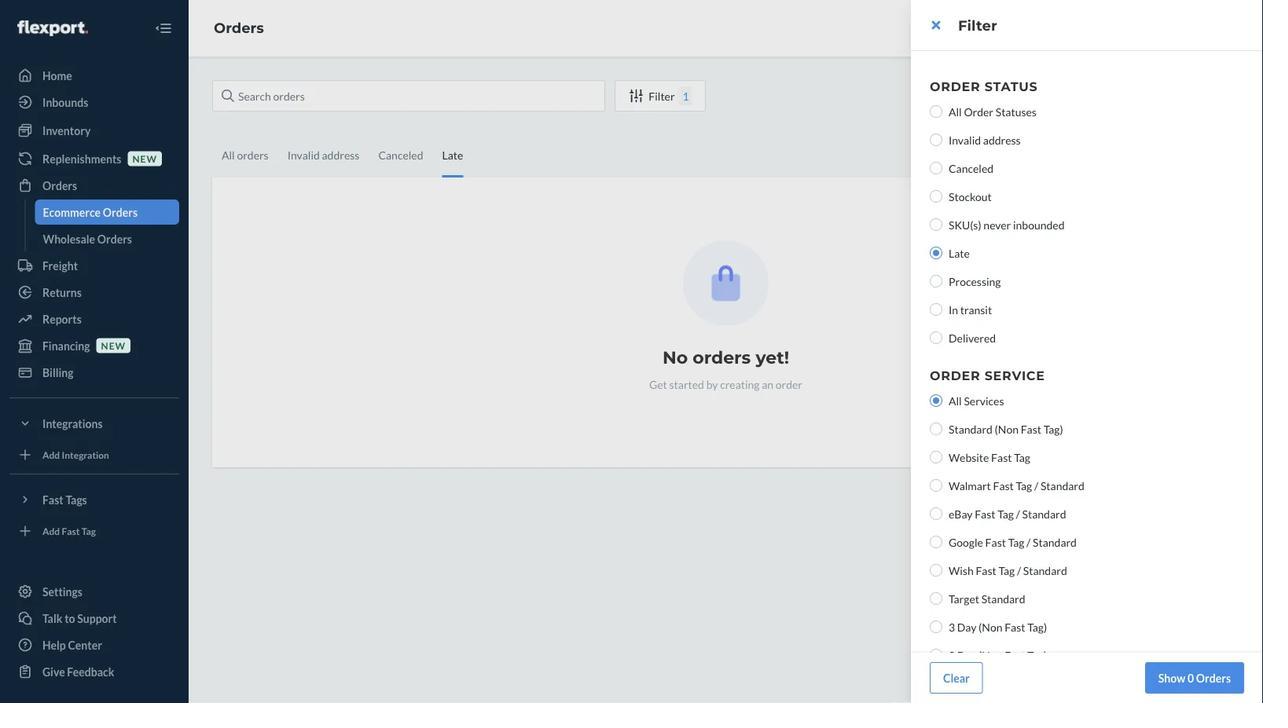 Task type: describe. For each thing, give the bounding box(es) containing it.
fast up website fast tag
[[1021, 423, 1042, 436]]

sku(s)
[[949, 218, 982, 232]]

tag for ebay
[[998, 508, 1014, 521]]

fast down 3 day (non fast tag)
[[1005, 649, 1026, 662]]

walmart fast tag / standard
[[949, 479, 1085, 493]]

services
[[964, 394, 1004, 408]]

processing
[[949, 275, 1001, 288]]

standard for walmart fast tag / standard
[[1041, 479, 1085, 493]]

tag) for 2 day (non fast tag)
[[1028, 649, 1047, 662]]

sku(s) never inbounded
[[949, 218, 1065, 232]]

(non for 3 day (non fast tag)
[[979, 621, 1003, 634]]

fast up ebay fast tag / standard on the right of page
[[993, 479, 1014, 493]]

status
[[985, 79, 1038, 94]]

statuses
[[996, 105, 1037, 118]]

/ for google
[[1027, 536, 1031, 549]]

show 0 orders
[[1159, 672, 1231, 685]]

1 vertical spatial order
[[964, 105, 994, 118]]

all order statuses
[[949, 105, 1037, 118]]

website
[[949, 451, 989, 464]]

ebay fast tag / standard
[[949, 508, 1066, 521]]

show 0 orders button
[[1145, 663, 1245, 694]]

clear
[[943, 672, 970, 685]]

in transit
[[949, 303, 992, 316]]

fast right "wish"
[[976, 564, 997, 577]]

website fast tag
[[949, 451, 1031, 464]]

standard for google fast tag / standard
[[1033, 536, 1077, 549]]

wish fast tag / standard
[[949, 564, 1067, 577]]

all for order service
[[949, 394, 962, 408]]

order for service
[[930, 368, 981, 383]]

tag for walmart
[[1016, 479, 1033, 493]]

fast right ebay
[[975, 508, 996, 521]]

/ for wish
[[1017, 564, 1021, 577]]

standard down "wish fast tag / standard"
[[982, 592, 1026, 606]]

orders
[[1196, 672, 1231, 685]]

day for 3
[[957, 621, 977, 634]]

all for order status
[[949, 105, 962, 118]]

/ for ebay
[[1016, 508, 1020, 521]]

fast down standard (non fast tag)
[[992, 451, 1012, 464]]

never
[[984, 218, 1011, 232]]

ebay
[[949, 508, 973, 521]]

3
[[949, 621, 955, 634]]

(non for 2 day (non fast tag)
[[979, 649, 1003, 662]]

in
[[949, 303, 958, 316]]

address
[[983, 133, 1021, 147]]



Task type: locate. For each thing, give the bounding box(es) containing it.
standard up "wish fast tag / standard"
[[1033, 536, 1077, 549]]

transit
[[961, 303, 992, 316]]

tag for wish
[[999, 564, 1015, 577]]

tag) down 3 day (non fast tag)
[[1028, 649, 1047, 662]]

None radio
[[930, 134, 943, 146], [930, 162, 943, 175], [930, 275, 943, 288], [930, 395, 943, 407], [930, 451, 943, 464], [930, 536, 943, 549], [930, 565, 943, 577], [930, 593, 943, 605], [930, 134, 943, 146], [930, 162, 943, 175], [930, 275, 943, 288], [930, 395, 943, 407], [930, 451, 943, 464], [930, 536, 943, 549], [930, 565, 943, 577], [930, 593, 943, 605]]

canceled
[[949, 162, 994, 175]]

fast up 2 day (non fast tag)
[[1005, 621, 1026, 634]]

delivered
[[949, 331, 996, 345]]

1 vertical spatial tag)
[[1028, 621, 1047, 634]]

standard
[[949, 423, 993, 436], [1041, 479, 1085, 493], [1023, 508, 1066, 521], [1033, 536, 1077, 549], [1024, 564, 1067, 577], [982, 592, 1026, 606]]

2
[[949, 649, 955, 662]]

tag up "wish fast tag / standard"
[[1008, 536, 1025, 549]]

google
[[949, 536, 984, 549]]

2 all from the top
[[949, 394, 962, 408]]

/ up ebay fast tag / standard on the right of page
[[1035, 479, 1039, 493]]

target
[[949, 592, 980, 606]]

standard up ebay fast tag / standard on the right of page
[[1041, 479, 1085, 493]]

None radio
[[930, 105, 943, 118], [930, 190, 943, 203], [930, 219, 943, 231], [930, 247, 943, 259], [930, 303, 943, 316], [930, 332, 943, 344], [930, 423, 943, 436], [930, 480, 943, 492], [930, 508, 943, 520], [930, 621, 943, 634], [930, 105, 943, 118], [930, 190, 943, 203], [930, 219, 943, 231], [930, 247, 943, 259], [930, 303, 943, 316], [930, 332, 943, 344], [930, 423, 943, 436], [930, 480, 943, 492], [930, 508, 943, 520], [930, 621, 943, 634]]

2 day (non fast tag)
[[949, 649, 1047, 662]]

fast
[[1021, 423, 1042, 436], [992, 451, 1012, 464], [993, 479, 1014, 493], [975, 508, 996, 521], [986, 536, 1006, 549], [976, 564, 997, 577], [1005, 621, 1026, 634], [1005, 649, 1026, 662]]

0 vertical spatial order
[[930, 79, 981, 94]]

tag) for 3 day (non fast tag)
[[1028, 621, 1047, 634]]

2 vertical spatial order
[[930, 368, 981, 383]]

2 vertical spatial (non
[[979, 649, 1003, 662]]

order up all order statuses
[[930, 79, 981, 94]]

invalid
[[949, 133, 981, 147]]

tag for google
[[1008, 536, 1025, 549]]

order service
[[930, 368, 1045, 383]]

0 vertical spatial day
[[957, 621, 977, 634]]

order status
[[930, 79, 1038, 94]]

order down 'order status'
[[964, 105, 994, 118]]

all services
[[949, 394, 1004, 408]]

order for status
[[930, 79, 981, 94]]

0 vertical spatial all
[[949, 105, 962, 118]]

2 day from the top
[[957, 649, 977, 662]]

tag
[[1014, 451, 1031, 464], [1016, 479, 1033, 493], [998, 508, 1014, 521], [1008, 536, 1025, 549], [999, 564, 1015, 577]]

tag)
[[1044, 423, 1063, 436], [1028, 621, 1047, 634], [1028, 649, 1047, 662]]

day right 2
[[957, 649, 977, 662]]

filter
[[958, 17, 997, 34]]

wish
[[949, 564, 974, 577]]

invalid address
[[949, 133, 1021, 147]]

tag) up 2 day (non fast tag)
[[1028, 621, 1047, 634]]

standard up website
[[949, 423, 993, 436]]

(non down target standard
[[979, 621, 1003, 634]]

/ down "walmart fast tag / standard"
[[1016, 508, 1020, 521]]

tag down google fast tag / standard
[[999, 564, 1015, 577]]

day
[[957, 621, 977, 634], [957, 649, 977, 662]]

standard for wish fast tag / standard
[[1024, 564, 1067, 577]]

standard down "walmart fast tag / standard"
[[1023, 508, 1066, 521]]

/ up "wish fast tag / standard"
[[1027, 536, 1031, 549]]

standard down google fast tag / standard
[[1024, 564, 1067, 577]]

0
[[1188, 672, 1194, 685]]

late
[[949, 246, 970, 260]]

all left the services
[[949, 394, 962, 408]]

tag up ebay fast tag / standard on the right of page
[[1016, 479, 1033, 493]]

standard (non fast tag)
[[949, 423, 1063, 436]]

(non
[[995, 423, 1019, 436], [979, 621, 1003, 634], [979, 649, 1003, 662]]

show
[[1159, 672, 1186, 685]]

1 all from the top
[[949, 105, 962, 118]]

clear button
[[930, 663, 983, 694]]

inbounded
[[1013, 218, 1065, 232]]

0 vertical spatial tag)
[[1044, 423, 1063, 436]]

fast right google
[[986, 536, 1006, 549]]

tag up google fast tag / standard
[[998, 508, 1014, 521]]

/
[[1035, 479, 1039, 493], [1016, 508, 1020, 521], [1027, 536, 1031, 549], [1017, 564, 1021, 577]]

tag for website
[[1014, 451, 1031, 464]]

2 vertical spatial tag)
[[1028, 649, 1047, 662]]

day right 3
[[957, 621, 977, 634]]

stockout
[[949, 190, 992, 203]]

all
[[949, 105, 962, 118], [949, 394, 962, 408]]

/ down google fast tag / standard
[[1017, 564, 1021, 577]]

walmart
[[949, 479, 991, 493]]

0 vertical spatial (non
[[995, 423, 1019, 436]]

1 day from the top
[[957, 621, 977, 634]]

(non up website fast tag
[[995, 423, 1019, 436]]

tag) down service
[[1044, 423, 1063, 436]]

3 day (non fast tag)
[[949, 621, 1047, 634]]

all up invalid
[[949, 105, 962, 118]]

order
[[930, 79, 981, 94], [964, 105, 994, 118], [930, 368, 981, 383]]

target standard
[[949, 592, 1026, 606]]

close image
[[932, 19, 941, 31]]

standard for ebay fast tag / standard
[[1023, 508, 1066, 521]]

service
[[985, 368, 1045, 383]]

(non down 3 day (non fast tag)
[[979, 649, 1003, 662]]

tag up "walmart fast tag / standard"
[[1014, 451, 1031, 464]]

1 vertical spatial all
[[949, 394, 962, 408]]

1 vertical spatial (non
[[979, 621, 1003, 634]]

/ for walmart
[[1035, 479, 1039, 493]]

order up all services
[[930, 368, 981, 383]]

day for 2
[[957, 649, 977, 662]]

1 vertical spatial day
[[957, 649, 977, 662]]

google fast tag / standard
[[949, 536, 1077, 549]]



Task type: vqa. For each thing, say whether or not it's contained in the screenshot.
new in the A new version of Seller Portal is available!
no



